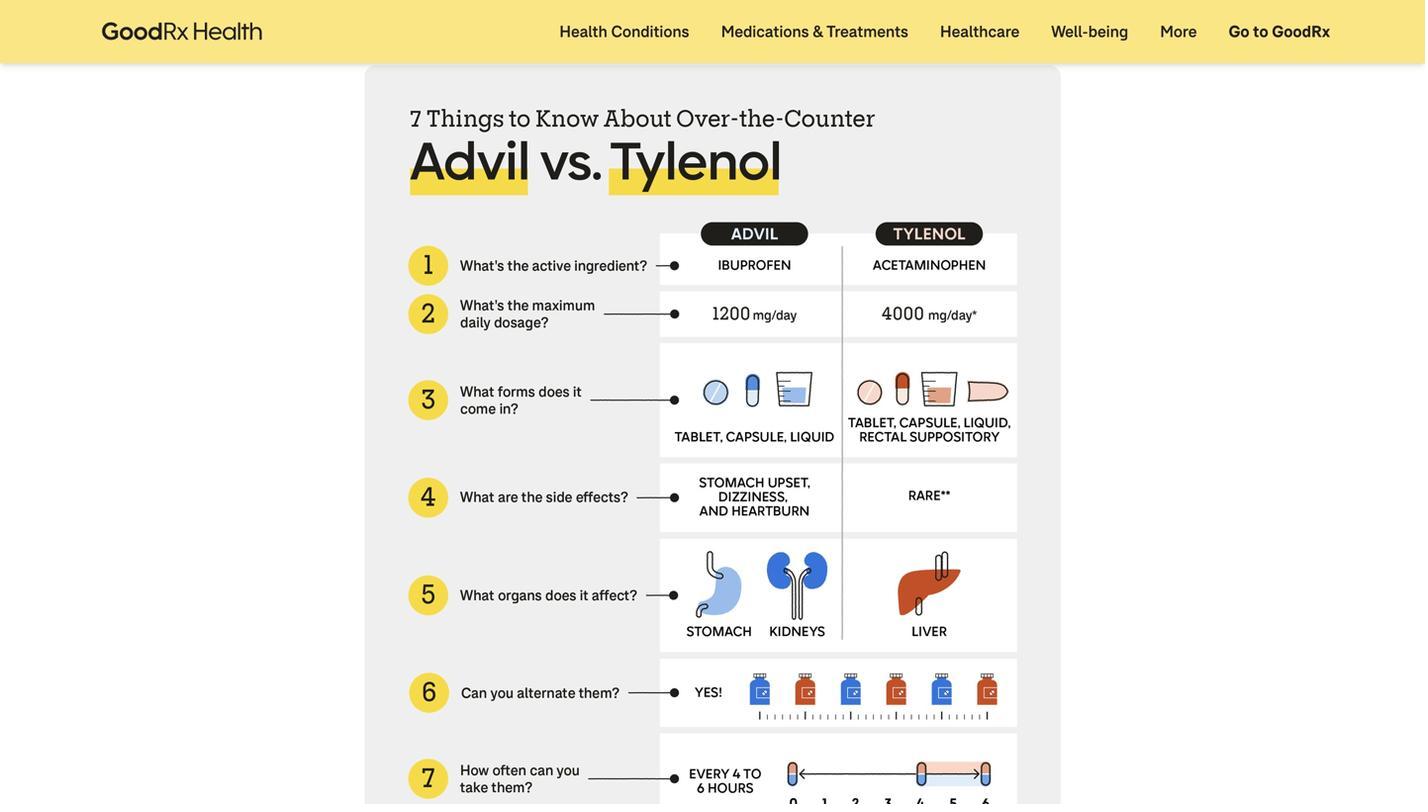Task type: describe. For each thing, give the bounding box(es) containing it.
health
[[559, 21, 608, 42]]

healthcare
[[940, 21, 1020, 42]]

medications & treatments
[[721, 21, 908, 42]]

goodrx health image
[[91, 11, 273, 52]]

treatments
[[827, 21, 908, 42]]

well-being
[[1051, 21, 1129, 42]]

more button
[[1144, 0, 1213, 63]]

conditions
[[611, 21, 689, 42]]

medications
[[721, 21, 809, 42]]

being
[[1088, 21, 1129, 42]]



Task type: locate. For each thing, give the bounding box(es) containing it.
health conditions button
[[544, 0, 705, 63]]

medications & treatments button
[[705, 0, 924, 63]]

go to goodrx link
[[1213, 0, 1346, 63]]

more
[[1160, 21, 1197, 42]]

well-being button
[[1036, 0, 1144, 63]]

go to goodrx
[[1229, 21, 1330, 42]]

goodrx
[[1272, 21, 1330, 42]]

well-
[[1051, 21, 1088, 42]]

healthcare button
[[924, 0, 1036, 63]]

infographic highlighting the differences in side effects, dosage, and formulations between otc advil and tylenol. image
[[364, 65, 1061, 805]]

to
[[1253, 21, 1269, 42]]

go
[[1229, 21, 1250, 42]]

health conditions
[[559, 21, 689, 42]]

dialog
[[0, 0, 1425, 805]]

&
[[813, 21, 823, 42]]



Task type: vqa. For each thing, say whether or not it's contained in the screenshot.
Albertsons (Sav-on) pharmacy logo
no



